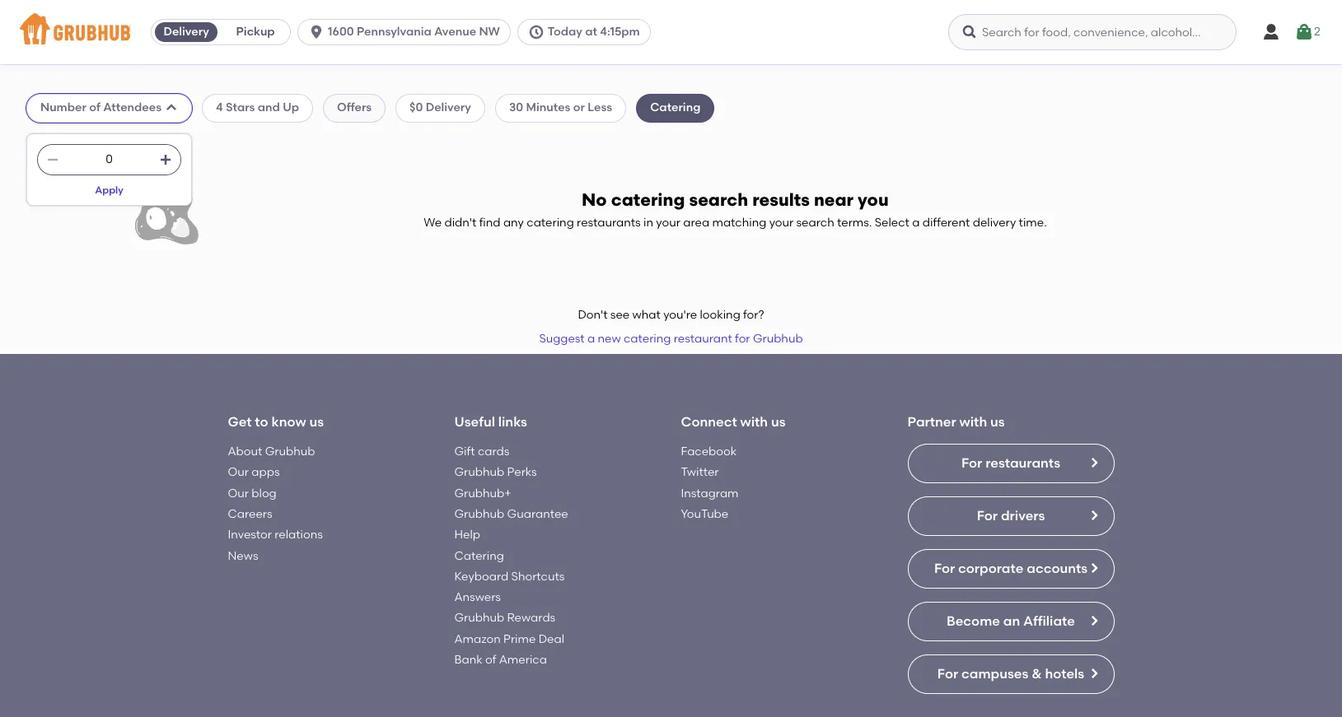 Task type: describe. For each thing, give the bounding box(es) containing it.
grubhub+ link
[[454, 487, 511, 501]]

near
[[814, 189, 854, 210]]

restaurant
[[674, 332, 732, 346]]

news link
[[228, 549, 258, 563]]

about grubhub link
[[228, 445, 315, 459]]

rewards
[[507, 612, 556, 626]]

today at 4:15pm
[[548, 25, 640, 39]]

avenue
[[434, 25, 476, 39]]

for?
[[743, 308, 764, 322]]

useful
[[454, 414, 495, 430]]

shortcuts
[[511, 570, 565, 584]]

apply
[[95, 185, 123, 196]]

area
[[683, 216, 710, 230]]

relations
[[275, 528, 323, 542]]

prime
[[503, 633, 536, 647]]

for drivers link
[[908, 497, 1114, 536]]

svg image inside today at 4:15pm button
[[528, 24, 544, 40]]

1600
[[328, 25, 354, 39]]

restaurants inside no catering search results near you we didn't find any catering restaurants in your area matching your search terms. select a different delivery time.
[[577, 216, 641, 230]]

1 horizontal spatial search
[[796, 216, 834, 230]]

right image for for campuses & hotels
[[1087, 667, 1100, 681]]

0 horizontal spatial search
[[689, 189, 748, 210]]

facebook
[[681, 445, 737, 459]]

2
[[1314, 25, 1321, 39]]

nw
[[479, 25, 500, 39]]

for corporate accounts link
[[908, 550, 1114, 589]]

no catering search results near you main content
[[0, 64, 1342, 718]]

accounts
[[1027, 561, 1088, 577]]

instagram link
[[681, 487, 739, 501]]

amazon prime deal link
[[454, 633, 564, 647]]

grubhub guarantee link
[[454, 508, 568, 522]]

links
[[498, 414, 527, 430]]

for restaurants link
[[908, 444, 1114, 484]]

keyboard shortcuts link
[[454, 570, 565, 584]]

our blog link
[[228, 487, 277, 501]]

catering inside suggest a new catering restaurant for grubhub button
[[624, 332, 671, 346]]

don't see what you're looking for?
[[578, 308, 764, 322]]

for for for restaurants
[[961, 456, 982, 471]]

minutes
[[526, 101, 571, 115]]

right image for become an affiliate
[[1087, 615, 1100, 628]]

get to know us
[[228, 414, 324, 430]]

bank
[[454, 653, 483, 667]]

delivery
[[973, 216, 1016, 230]]

you
[[858, 189, 889, 210]]

for corporate accounts
[[934, 561, 1088, 577]]

facebook twitter instagram youtube
[[681, 445, 739, 522]]

corporate
[[958, 561, 1024, 577]]

keyboard
[[454, 570, 509, 584]]

1600 pennsylvania avenue nw
[[328, 25, 500, 39]]

no
[[582, 189, 607, 210]]

connect
[[681, 414, 737, 430]]

right image for for restaurants
[[1087, 457, 1100, 470]]

pennsylvania
[[357, 25, 432, 39]]

0 horizontal spatial svg image
[[46, 153, 59, 167]]

gift cards grubhub perks grubhub+ grubhub guarantee help catering keyboard shortcuts answers grubhub rewards amazon prime deal bank of america
[[454, 445, 568, 667]]

hotels
[[1045, 667, 1084, 682]]

results
[[752, 189, 810, 210]]

investor
[[228, 528, 272, 542]]

new
[[598, 332, 621, 346]]

1 your from the left
[[656, 216, 680, 230]]

suggest
[[539, 332, 585, 346]]

2 your from the left
[[769, 216, 794, 230]]

4
[[216, 101, 223, 115]]

suggest a new catering restaurant for grubhub
[[539, 332, 803, 346]]

apply button
[[88, 176, 131, 205]]

gift
[[454, 445, 475, 459]]

Input item quantity number field
[[68, 145, 151, 175]]

see
[[610, 308, 630, 322]]

drivers
[[1001, 508, 1045, 524]]

4:15pm
[[600, 25, 640, 39]]

for for for corporate accounts
[[934, 561, 955, 577]]

in
[[644, 216, 653, 230]]

2 button
[[1294, 17, 1321, 47]]

number
[[40, 101, 86, 115]]

grubhub inside button
[[753, 332, 803, 346]]

number of attendees
[[40, 101, 161, 115]]

looking
[[700, 308, 741, 322]]

partner with us
[[908, 414, 1005, 430]]

of inside gift cards grubhub perks grubhub+ grubhub guarantee help catering keyboard shortcuts answers grubhub rewards amazon prime deal bank of america
[[485, 653, 496, 667]]

cards
[[478, 445, 509, 459]]

1600 pennsylvania avenue nw button
[[298, 19, 517, 45]]

delivery inside "button"
[[164, 25, 209, 39]]

with for connect
[[740, 414, 768, 430]]

1 vertical spatial catering
[[527, 216, 574, 230]]

delivery inside the no catering search results near you "main content"
[[426, 101, 471, 115]]

twitter
[[681, 466, 719, 480]]

answers link
[[454, 591, 501, 605]]

offers
[[337, 101, 372, 115]]

terms.
[[837, 216, 872, 230]]

you're
[[663, 308, 697, 322]]

grubhub down grubhub+
[[454, 508, 504, 522]]

careers link
[[228, 508, 272, 522]]

about grubhub our apps our blog careers investor relations news
[[228, 445, 323, 563]]

suggest a new catering restaurant for grubhub button
[[532, 324, 810, 354]]



Task type: locate. For each thing, give the bounding box(es) containing it.
for inside "link"
[[937, 667, 958, 682]]

catering inside gift cards grubhub perks grubhub+ grubhub guarantee help catering keyboard shortcuts answers grubhub rewards amazon prime deal bank of america
[[454, 549, 504, 563]]

delivery right $0 at the left of the page
[[426, 101, 471, 115]]

news
[[228, 549, 258, 563]]

of right 'bank'
[[485, 653, 496, 667]]

restaurants down "no"
[[577, 216, 641, 230]]

main navigation navigation
[[0, 0, 1342, 64]]

for campuses & hotels
[[937, 667, 1084, 682]]

0 horizontal spatial of
[[89, 101, 100, 115]]

grubhub perks link
[[454, 466, 537, 480]]

for for for drivers
[[977, 508, 998, 524]]

1 vertical spatial catering
[[454, 549, 504, 563]]

us right connect
[[771, 414, 786, 430]]

us for partner with us
[[990, 414, 1005, 430]]

search down near
[[796, 216, 834, 230]]

our
[[228, 466, 249, 480], [228, 487, 249, 501]]

0 vertical spatial catering
[[650, 101, 701, 115]]

0 horizontal spatial your
[[656, 216, 680, 230]]

blog
[[252, 487, 277, 501]]

$0 delivery
[[410, 101, 471, 115]]

affiliate
[[1023, 614, 1075, 629]]

1 horizontal spatial us
[[771, 414, 786, 430]]

a inside no catering search results near you we didn't find any catering restaurants in your area matching your search terms. select a different delivery time.
[[912, 216, 920, 230]]

2 right image from the top
[[1087, 509, 1100, 522]]

grubhub down know
[[265, 445, 315, 459]]

catering down what
[[624, 332, 671, 346]]

2 horizontal spatial us
[[990, 414, 1005, 430]]

time.
[[1019, 216, 1047, 230]]

less
[[588, 101, 612, 115]]

today at 4:15pm button
[[517, 19, 657, 45]]

bank of america link
[[454, 653, 547, 667]]

1 horizontal spatial delivery
[[426, 101, 471, 115]]

campuses
[[962, 667, 1028, 682]]

for
[[961, 456, 982, 471], [977, 508, 998, 524], [934, 561, 955, 577], [937, 667, 958, 682]]

0 vertical spatial of
[[89, 101, 100, 115]]

youtube link
[[681, 508, 729, 522]]

catering right less
[[650, 101, 701, 115]]

restaurants up 'drivers'
[[986, 456, 1060, 471]]

1 our from the top
[[228, 466, 249, 480]]

an
[[1003, 614, 1020, 629]]

for down the partner with us
[[961, 456, 982, 471]]

1 horizontal spatial svg image
[[308, 24, 325, 40]]

1 vertical spatial of
[[485, 653, 496, 667]]

investor relations link
[[228, 528, 323, 542]]

our apps link
[[228, 466, 280, 480]]

0 horizontal spatial catering
[[454, 549, 504, 563]]

know
[[272, 414, 306, 430]]

catering up in on the top left of the page
[[611, 189, 685, 210]]

svg image inside 2 button
[[1294, 22, 1314, 42]]

we
[[424, 216, 442, 230]]

find
[[479, 216, 501, 230]]

youtube
[[681, 508, 729, 522]]

2 with from the left
[[960, 414, 987, 430]]

select
[[875, 216, 910, 230]]

svg image down number
[[46, 153, 59, 167]]

3 right image from the top
[[1087, 615, 1100, 628]]

with
[[740, 414, 768, 430], [960, 414, 987, 430]]

2 vertical spatial catering
[[624, 332, 671, 346]]

1 horizontal spatial catering
[[650, 101, 701, 115]]

attendees
[[103, 101, 161, 115]]

help link
[[454, 528, 480, 542]]

with for partner
[[960, 414, 987, 430]]

3 us from the left
[[990, 414, 1005, 430]]

1 horizontal spatial a
[[912, 216, 920, 230]]

for campuses & hotels link
[[908, 655, 1114, 695]]

to
[[255, 414, 268, 430]]

1 horizontal spatial your
[[769, 216, 794, 230]]

become an affiliate link
[[908, 602, 1114, 642]]

0 vertical spatial our
[[228, 466, 249, 480]]

instagram
[[681, 487, 739, 501]]

1 vertical spatial search
[[796, 216, 834, 230]]

deal
[[539, 633, 564, 647]]

0 vertical spatial search
[[689, 189, 748, 210]]

connect with us
[[681, 414, 786, 430]]

1 right image from the top
[[1087, 457, 1100, 470]]

right image inside for campuses & hotels "link"
[[1087, 667, 1100, 681]]

0 horizontal spatial a
[[587, 332, 595, 346]]

of right number
[[89, 101, 100, 115]]

for restaurants
[[961, 456, 1060, 471]]

grubhub
[[753, 332, 803, 346], [265, 445, 315, 459], [454, 466, 504, 480], [454, 508, 504, 522], [454, 612, 504, 626]]

0 vertical spatial catering
[[611, 189, 685, 210]]

twitter link
[[681, 466, 719, 480]]

grubhub inside 'about grubhub our apps our blog careers investor relations news'
[[265, 445, 315, 459]]

right image for for drivers
[[1087, 509, 1100, 522]]

delivery
[[164, 25, 209, 39], [426, 101, 471, 115]]

any
[[503, 216, 524, 230]]

right image
[[1087, 562, 1100, 575]]

1 horizontal spatial of
[[485, 653, 496, 667]]

svg image left 1600
[[308, 24, 325, 40]]

don't
[[578, 308, 608, 322]]

your down results
[[769, 216, 794, 230]]

pickup
[[236, 25, 275, 39]]

grubhub down gift cards link
[[454, 466, 504, 480]]

catering up keyboard
[[454, 549, 504, 563]]

with right connect
[[740, 414, 768, 430]]

apps
[[252, 466, 280, 480]]

delivery left pickup
[[164, 25, 209, 39]]

our down about
[[228, 466, 249, 480]]

stars
[[226, 101, 255, 115]]

0 vertical spatial delivery
[[164, 25, 209, 39]]

4 stars and up
[[216, 101, 299, 115]]

grubhub rewards link
[[454, 612, 556, 626]]

get
[[228, 414, 252, 430]]

grubhub+
[[454, 487, 511, 501]]

pickup button
[[221, 19, 290, 45]]

Search for food, convenience, alcohol... search field
[[948, 14, 1237, 50]]

didn't
[[444, 216, 476, 230]]

right image inside for restaurants link
[[1087, 457, 1100, 470]]

with right partner
[[960, 414, 987, 430]]

0 horizontal spatial with
[[740, 414, 768, 430]]

for left corporate
[[934, 561, 955, 577]]

1 vertical spatial delivery
[[426, 101, 471, 115]]

catering right any
[[527, 216, 574, 230]]

us for connect with us
[[771, 414, 786, 430]]

your right in on the top left of the page
[[656, 216, 680, 230]]

svg image
[[1261, 22, 1281, 42], [1294, 22, 1314, 42], [528, 24, 544, 40], [962, 24, 978, 40], [165, 102, 178, 115], [159, 153, 172, 167]]

us right know
[[309, 414, 324, 430]]

help
[[454, 528, 480, 542]]

us up for restaurants
[[990, 414, 1005, 430]]

1 horizontal spatial restaurants
[[986, 456, 1060, 471]]

a left new at top left
[[587, 332, 595, 346]]

matching
[[712, 216, 766, 230]]

america
[[499, 653, 547, 667]]

of
[[89, 101, 100, 115], [485, 653, 496, 667]]

2 our from the top
[[228, 487, 249, 501]]

svg image
[[308, 24, 325, 40], [46, 153, 59, 167]]

and
[[258, 101, 280, 115]]

1 us from the left
[[309, 414, 324, 430]]

facebook link
[[681, 445, 737, 459]]

for left 'drivers'
[[977, 508, 998, 524]]

for drivers
[[977, 508, 1045, 524]]

4 right image from the top
[[1087, 667, 1100, 681]]

restaurants
[[577, 216, 641, 230], [986, 456, 1060, 471]]

amazon
[[454, 633, 501, 647]]

0 horizontal spatial delivery
[[164, 25, 209, 39]]

a right select
[[912, 216, 920, 230]]

search up matching
[[689, 189, 748, 210]]

30 minutes or less
[[509, 101, 612, 115]]

for for for campuses & hotels
[[937, 667, 958, 682]]

grubhub down answers 'link' in the left bottom of the page
[[454, 612, 504, 626]]

1 vertical spatial our
[[228, 487, 249, 501]]

0 horizontal spatial us
[[309, 414, 324, 430]]

your
[[656, 216, 680, 230], [769, 216, 794, 230]]

0 vertical spatial a
[[912, 216, 920, 230]]

for left the 'campuses'
[[937, 667, 958, 682]]

svg image inside 1600 pennsylvania avenue nw button
[[308, 24, 325, 40]]

for
[[735, 332, 750, 346]]

partner
[[908, 414, 956, 430]]

catering link
[[454, 549, 504, 563]]

2 us from the left
[[771, 414, 786, 430]]

a inside button
[[587, 332, 595, 346]]

0 vertical spatial restaurants
[[577, 216, 641, 230]]

up
[[283, 101, 299, 115]]

perks
[[507, 466, 537, 480]]

about
[[228, 445, 262, 459]]

right image
[[1087, 457, 1100, 470], [1087, 509, 1100, 522], [1087, 615, 1100, 628], [1087, 667, 1100, 681]]

us
[[309, 414, 324, 430], [771, 414, 786, 430], [990, 414, 1005, 430]]

our up careers link on the left bottom of the page
[[228, 487, 249, 501]]

right image inside for drivers link
[[1087, 509, 1100, 522]]

careers
[[228, 508, 272, 522]]

0 horizontal spatial restaurants
[[577, 216, 641, 230]]

0 vertical spatial svg image
[[308, 24, 325, 40]]

1 vertical spatial svg image
[[46, 153, 59, 167]]

1 horizontal spatial with
[[960, 414, 987, 430]]

right image inside become an affiliate link
[[1087, 615, 1100, 628]]

grubhub down for?
[[753, 332, 803, 346]]

no catering search results near you we didn't find any catering restaurants in your area matching your search terms. select a different delivery time.
[[424, 189, 1047, 230]]

answers
[[454, 591, 501, 605]]

1 with from the left
[[740, 414, 768, 430]]

1 vertical spatial restaurants
[[986, 456, 1060, 471]]

1 vertical spatial a
[[587, 332, 595, 346]]

delivery button
[[152, 19, 221, 45]]



Task type: vqa. For each thing, say whether or not it's contained in the screenshot.
a in BUTTON
yes



